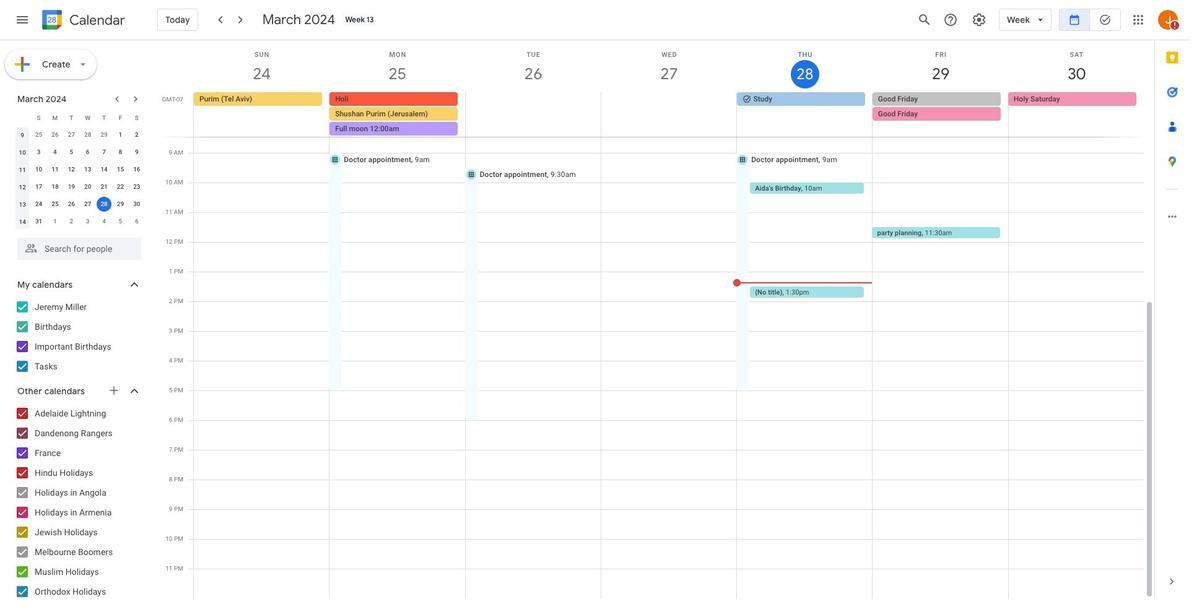 Task type: describe. For each thing, give the bounding box(es) containing it.
29 element
[[113, 197, 128, 212]]

6 element
[[80, 145, 95, 160]]

14 element
[[97, 162, 112, 177]]

3 element
[[31, 145, 46, 160]]

26 element
[[64, 197, 79, 212]]

28, today element
[[97, 197, 112, 212]]

12 element
[[64, 162, 79, 177]]

2 element
[[129, 128, 144, 143]]

heading inside calendar element
[[67, 13, 125, 28]]

4 element
[[48, 145, 63, 160]]

21 element
[[97, 180, 112, 195]]

settings menu image
[[972, 12, 987, 27]]

17 element
[[31, 180, 46, 195]]

other calendars list
[[2, 404, 154, 600]]

february 27 element
[[64, 128, 79, 143]]

1 element
[[113, 128, 128, 143]]

19 element
[[64, 180, 79, 195]]

11 element
[[48, 162, 63, 177]]

15 element
[[113, 162, 128, 177]]

16 element
[[129, 162, 144, 177]]

april 3 element
[[80, 214, 95, 229]]

main drawer image
[[15, 12, 30, 27]]

18 element
[[48, 180, 63, 195]]

march 2024 grid
[[12, 109, 145, 231]]

8 element
[[113, 145, 128, 160]]

calendar element
[[40, 7, 125, 35]]



Task type: vqa. For each thing, say whether or not it's contained in the screenshot.
Set custom view list box
no



Task type: locate. For each thing, give the bounding box(es) containing it.
row group
[[14, 126, 145, 231]]

7 element
[[97, 145, 112, 160]]

row
[[188, 92, 1155, 137], [14, 109, 145, 126], [14, 126, 145, 144], [14, 144, 145, 161], [14, 161, 145, 178], [14, 178, 145, 196], [14, 196, 145, 213], [14, 213, 145, 231]]

february 29 element
[[97, 128, 112, 143]]

april 5 element
[[113, 214, 128, 229]]

february 25 element
[[31, 128, 46, 143]]

cell
[[330, 92, 466, 137], [466, 92, 601, 137], [601, 92, 737, 137], [873, 92, 1009, 137], [96, 196, 112, 213]]

22 element
[[113, 180, 128, 195]]

31 element
[[31, 214, 46, 229]]

column header inside march 2024 grid
[[14, 109, 31, 126]]

april 2 element
[[64, 214, 79, 229]]

february 26 element
[[48, 128, 63, 143]]

add other calendars image
[[108, 385, 120, 397]]

9 element
[[129, 145, 144, 160]]

25 element
[[48, 197, 63, 212]]

20 element
[[80, 180, 95, 195]]

february 28 element
[[80, 128, 95, 143]]

None search field
[[0, 233, 154, 260]]

24 element
[[31, 197, 46, 212]]

heading
[[67, 13, 125, 28]]

april 6 element
[[129, 214, 144, 229]]

grid
[[159, 40, 1155, 600]]

23 element
[[129, 180, 144, 195]]

april 4 element
[[97, 214, 112, 229]]

27 element
[[80, 197, 95, 212]]

april 1 element
[[48, 214, 63, 229]]

30 element
[[129, 197, 144, 212]]

5 element
[[64, 145, 79, 160]]

row group inside march 2024 grid
[[14, 126, 145, 231]]

tab list
[[1156, 40, 1190, 565]]

column header
[[14, 109, 31, 126]]

10 element
[[31, 162, 46, 177]]

Search for people text field
[[25, 238, 134, 260]]

13 element
[[80, 162, 95, 177]]

cell inside row group
[[96, 196, 112, 213]]

my calendars list
[[2, 297, 154, 377]]



